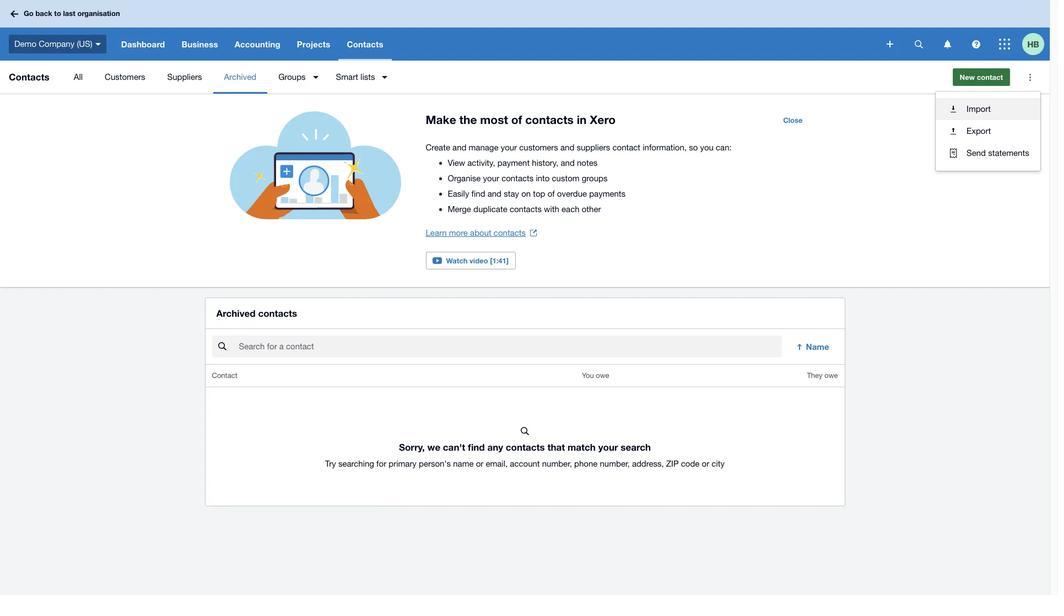 Task type: describe. For each thing, give the bounding box(es) containing it.
email,
[[486, 459, 508, 469]]

0 horizontal spatial your
[[483, 174, 499, 183]]

view activity, payment history, and notes
[[448, 158, 598, 168]]

contacts button
[[339, 28, 392, 61]]

export
[[967, 126, 991, 136]]

zip
[[666, 459, 679, 469]]

merge
[[448, 205, 471, 214]]

organise your contacts into custom groups
[[448, 174, 608, 183]]

find inside contact list table element
[[468, 442, 485, 453]]

groups
[[582, 174, 608, 183]]

all
[[74, 72, 83, 82]]

new contact button
[[953, 68, 1010, 86]]

code
[[681, 459, 700, 469]]

all button
[[63, 61, 94, 94]]

contacts inside contact list table element
[[506, 442, 545, 453]]

2 or from the left
[[702, 459, 710, 469]]

2 number, from the left
[[600, 459, 630, 469]]

suppliers
[[167, 72, 202, 82]]

close button
[[777, 111, 809, 129]]

projects button
[[289, 28, 339, 61]]

owe for they owe
[[825, 372, 838, 380]]

contacts inside dropdown button
[[347, 39, 383, 49]]

1 horizontal spatial svg image
[[972, 40, 980, 48]]

searching
[[338, 459, 374, 469]]

archived for archived
[[224, 72, 256, 82]]

payments
[[589, 189, 626, 198]]

account
[[510, 459, 540, 469]]

into
[[536, 174, 550, 183]]

try
[[325, 459, 336, 469]]

dashboard
[[121, 39, 165, 49]]

customers
[[519, 143, 558, 152]]

watch
[[446, 256, 468, 265]]

go back to last organisation link
[[7, 4, 127, 24]]

information,
[[643, 143, 687, 152]]

accounting button
[[226, 28, 289, 61]]

can't
[[443, 442, 465, 453]]

company
[[39, 39, 75, 48]]

organise
[[448, 174, 481, 183]]

send statements
[[967, 148, 1029, 158]]

import
[[967, 104, 991, 114]]

1 or from the left
[[476, 459, 484, 469]]

send statements button
[[936, 142, 1041, 164]]

duplicate
[[474, 205, 508, 214]]

suppliers button
[[156, 61, 213, 94]]

contact list table element
[[205, 365, 845, 506]]

1 number, from the left
[[542, 459, 572, 469]]

organisation
[[77, 9, 120, 18]]

smart
[[336, 72, 358, 82]]

menu containing all
[[63, 61, 944, 94]]

try searching for primary person's name or email, account number, phone number, address, zip code or city
[[325, 459, 725, 469]]

smart lists
[[336, 72, 375, 82]]

demo company (us)
[[14, 39, 92, 48]]

svg image inside demo company (us) 'popup button'
[[95, 43, 101, 46]]

and left suppliers
[[561, 143, 575, 152]]

any
[[488, 442, 503, 453]]

actions menu image
[[1019, 66, 1041, 88]]

smart lists button
[[325, 61, 394, 94]]

top
[[533, 189, 545, 198]]

export button
[[936, 120, 1041, 142]]

archived button
[[213, 61, 267, 94]]

you owe
[[582, 372, 609, 380]]

name
[[453, 459, 474, 469]]

most
[[480, 113, 508, 127]]

groups
[[278, 72, 306, 82]]

navigation inside banner
[[113, 28, 879, 61]]

with
[[544, 205, 559, 214]]

xero
[[590, 113, 616, 127]]

Search for a contact field
[[238, 336, 782, 357]]

dashboard link
[[113, 28, 173, 61]]

new contact
[[960, 73, 1003, 82]]

learn more about contacts
[[426, 228, 526, 238]]

2 horizontal spatial svg image
[[999, 39, 1010, 50]]

they
[[807, 372, 823, 380]]

1 vertical spatial contacts
[[9, 71, 49, 83]]

the
[[459, 113, 477, 127]]

close
[[783, 116, 803, 125]]

contact inside button
[[977, 73, 1003, 82]]

search
[[621, 442, 651, 453]]

suppliers
[[577, 143, 610, 152]]

import button
[[936, 98, 1041, 120]]

1 horizontal spatial your
[[501, 143, 517, 152]]

you
[[582, 372, 594, 380]]

person's
[[419, 459, 451, 469]]

we
[[427, 442, 441, 453]]

they owe
[[807, 372, 838, 380]]

your inside contact list table element
[[598, 442, 618, 453]]

to
[[54, 9, 61, 18]]



Task type: vqa. For each thing, say whether or not it's contained in the screenshot.
Delivery Address (Street address in Contacts) on the left bottom of the page
no



Task type: locate. For each thing, give the bounding box(es) containing it.
other
[[582, 205, 601, 214]]

1 vertical spatial archived
[[216, 308, 256, 319]]

0 horizontal spatial contacts
[[9, 71, 49, 83]]

learn more about contacts link
[[426, 225, 537, 241]]

owe right they
[[825, 372, 838, 380]]

group
[[936, 92, 1041, 171]]

navigation containing dashboard
[[113, 28, 879, 61]]

new
[[960, 73, 975, 82]]

svg image inside go back to last organisation link
[[10, 10, 18, 17]]

contact right suppliers
[[613, 143, 641, 152]]

last
[[63, 9, 75, 18]]

that
[[548, 442, 565, 453]]

number, down search on the bottom right
[[600, 459, 630, 469]]

business
[[182, 39, 218, 49]]

svg image up new contact button
[[972, 40, 980, 48]]

your
[[501, 143, 517, 152], [483, 174, 499, 183], [598, 442, 618, 453]]

0 horizontal spatial of
[[511, 113, 522, 127]]

navigation
[[113, 28, 879, 61]]

or
[[476, 459, 484, 469], [702, 459, 710, 469]]

1 horizontal spatial number,
[[600, 459, 630, 469]]

1 owe from the left
[[596, 372, 609, 380]]

so
[[689, 143, 698, 152]]

list box
[[936, 92, 1041, 171]]

svg image left go
[[10, 10, 18, 17]]

send
[[967, 148, 986, 158]]

name button
[[789, 336, 838, 358]]

activity,
[[468, 158, 495, 168]]

projects
[[297, 39, 330, 49]]

1 horizontal spatial or
[[702, 459, 710, 469]]

video
[[470, 256, 488, 265]]

merge duplicate contacts with each other
[[448, 205, 601, 214]]

make the most of contacts in xero
[[426, 113, 616, 127]]

svg image left hb
[[999, 39, 1010, 50]]

view
[[448, 158, 465, 168]]

you
[[700, 143, 714, 152]]

banner containing hb
[[0, 0, 1050, 61]]

hb button
[[1023, 28, 1050, 61]]

lists
[[361, 72, 375, 82]]

your right match
[[598, 442, 618, 453]]

find up "duplicate"
[[472, 189, 485, 198]]

customers
[[105, 72, 145, 82]]

about
[[470, 228, 492, 238]]

1 vertical spatial find
[[468, 442, 485, 453]]

group containing import
[[936, 92, 1041, 171]]

your up payment
[[501, 143, 517, 152]]

accounting
[[235, 39, 280, 49]]

primary
[[389, 459, 417, 469]]

[1:41]
[[490, 256, 509, 265]]

on
[[522, 189, 531, 198]]

0 horizontal spatial svg image
[[10, 10, 18, 17]]

watch video [1:41]
[[446, 256, 509, 265]]

make
[[426, 113, 456, 127]]

1 horizontal spatial contacts
[[347, 39, 383, 49]]

sorry,
[[399, 442, 425, 453]]

owe for you owe
[[596, 372, 609, 380]]

go back to last organisation
[[24, 9, 120, 18]]

each
[[562, 205, 580, 214]]

banner
[[0, 0, 1050, 61]]

of right the most
[[511, 113, 522, 127]]

notes
[[577, 158, 598, 168]]

create
[[426, 143, 450, 152]]

easily find and stay on top of overdue payments
[[448, 189, 626, 198]]

1 horizontal spatial contact
[[977, 73, 1003, 82]]

custom
[[552, 174, 580, 183]]

sorry, we can't find any contacts that match your search
[[399, 442, 651, 453]]

manage
[[469, 143, 499, 152]]

and
[[453, 143, 467, 152], [561, 143, 575, 152], [561, 158, 575, 168], [488, 189, 502, 198]]

easily
[[448, 189, 469, 198]]

hb
[[1028, 39, 1040, 49]]

2 horizontal spatial your
[[598, 442, 618, 453]]

svg image
[[10, 10, 18, 17], [999, 39, 1010, 50], [972, 40, 980, 48]]

or left the city
[[702, 459, 710, 469]]

contact
[[977, 73, 1003, 82], [613, 143, 641, 152]]

menu
[[63, 61, 944, 94]]

back
[[36, 9, 52, 18]]

1 vertical spatial of
[[548, 189, 555, 198]]

0 horizontal spatial or
[[476, 459, 484, 469]]

contacts up lists
[[347, 39, 383, 49]]

address,
[[632, 459, 664, 469]]

stay
[[504, 189, 519, 198]]

customers button
[[94, 61, 156, 94]]

demo
[[14, 39, 36, 48]]

find left any
[[468, 442, 485, 453]]

and up "duplicate"
[[488, 189, 502, 198]]

0 vertical spatial contacts
[[347, 39, 383, 49]]

0 horizontal spatial owe
[[596, 372, 609, 380]]

business button
[[173, 28, 226, 61]]

demo company (us) button
[[0, 28, 113, 61]]

1 horizontal spatial of
[[548, 189, 555, 198]]

2 owe from the left
[[825, 372, 838, 380]]

svg image
[[915, 40, 923, 48], [944, 40, 951, 48], [887, 41, 894, 47], [95, 43, 101, 46]]

contacts down demo at the top left of page
[[9, 71, 49, 83]]

of right top on the top of page
[[548, 189, 555, 198]]

or right the name
[[476, 459, 484, 469]]

contact
[[212, 372, 237, 380]]

owe right you
[[596, 372, 609, 380]]

(us)
[[77, 39, 92, 48]]

0 horizontal spatial number,
[[542, 459, 572, 469]]

and up view
[[453, 143, 467, 152]]

and up the custom
[[561, 158, 575, 168]]

your down "activity,"
[[483, 174, 499, 183]]

0 vertical spatial contact
[[977, 73, 1003, 82]]

number, down that
[[542, 459, 572, 469]]

2 vertical spatial your
[[598, 442, 618, 453]]

match
[[568, 442, 596, 453]]

contact right new
[[977, 73, 1003, 82]]

of
[[511, 113, 522, 127], [548, 189, 555, 198]]

1 horizontal spatial owe
[[825, 372, 838, 380]]

phone
[[574, 459, 598, 469]]

0 vertical spatial find
[[472, 189, 485, 198]]

archived
[[224, 72, 256, 82], [216, 308, 256, 319]]

0 vertical spatial your
[[501, 143, 517, 152]]

0 vertical spatial archived
[[224, 72, 256, 82]]

for
[[377, 459, 386, 469]]

contacts
[[525, 113, 574, 127], [502, 174, 534, 183], [510, 205, 542, 214], [494, 228, 526, 238], [258, 308, 297, 319], [506, 442, 545, 453]]

overdue
[[557, 189, 587, 198]]

0 horizontal spatial contact
[[613, 143, 641, 152]]

archived inside button
[[224, 72, 256, 82]]

0 vertical spatial of
[[511, 113, 522, 127]]

can:
[[716, 143, 732, 152]]

payment
[[498, 158, 530, 168]]

archived for archived contacts
[[216, 308, 256, 319]]

1 vertical spatial contact
[[613, 143, 641, 152]]

archived contacts
[[216, 308, 297, 319]]

list box containing import
[[936, 92, 1041, 171]]

learn
[[426, 228, 447, 238]]

1 vertical spatial your
[[483, 174, 499, 183]]

city
[[712, 459, 725, 469]]

in
[[577, 113, 587, 127]]

more
[[449, 228, 468, 238]]



